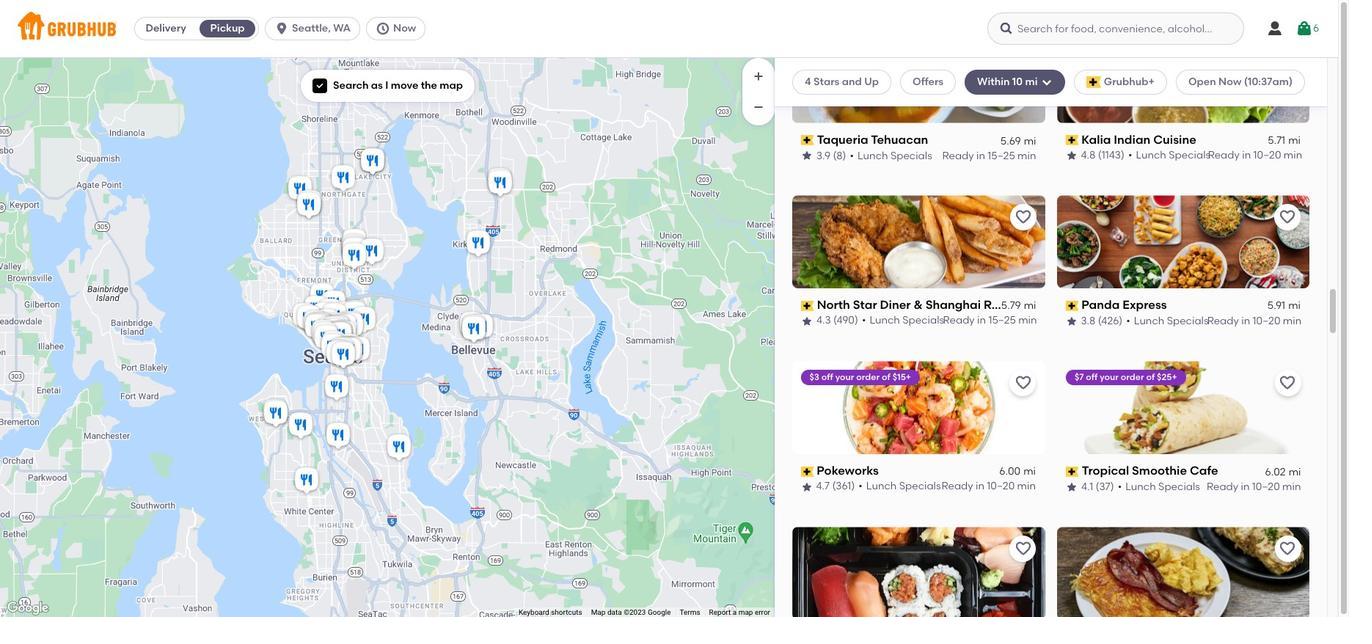 Task type: locate. For each thing, give the bounding box(es) containing it.
a
[[733, 608, 737, 617]]

subscription pass image left tropical
[[1066, 466, 1079, 477]]

save this restaurant button for taqueria tehuacan logo
[[1010, 39, 1037, 65]]

ready in 10–20 min down "5.71"
[[1208, 149, 1303, 162]]

svg image right 10
[[1041, 76, 1053, 88]]

min down 5.91 mi
[[1283, 315, 1302, 327]]

now
[[393, 22, 416, 34], [1219, 76, 1242, 88]]

open
[[1189, 76, 1217, 88]]

15–25 down the 5.69 at the right of the page
[[988, 149, 1016, 162]]

patty's eggnest image
[[285, 174, 315, 206]]

• down indian
[[1129, 149, 1133, 162]]

diner
[[880, 298, 911, 312]]

10–20 down "5.71"
[[1254, 149, 1282, 162]]

star icon image left 4.8
[[1066, 150, 1078, 162]]

1 order from the left
[[857, 372, 880, 383]]

0 vertical spatial now
[[393, 22, 416, 34]]

your right the $7
[[1100, 372, 1119, 383]]

proceed
[[1174, 564, 1216, 576]]

piroshki on 3rd image
[[319, 328, 349, 361]]

star icon image
[[801, 150, 813, 162], [1066, 150, 1078, 162], [801, 316, 813, 327], [1066, 316, 1078, 327], [801, 481, 813, 493], [1066, 481, 1078, 493]]

min for panda express
[[1283, 315, 1302, 327]]

svg image
[[1296, 20, 1314, 37], [275, 21, 289, 36]]

0 horizontal spatial map
[[440, 79, 463, 92]]

keyboard shortcuts
[[519, 608, 582, 617]]

min down 5.69 mi
[[1018, 149, 1037, 162]]

&
[[914, 298, 923, 312]]

1 horizontal spatial svg image
[[1296, 20, 1314, 37]]

open now (10:37am)
[[1189, 76, 1293, 88]]

the
[[421, 79, 437, 92]]

downtown romio's pizza and pasta image
[[323, 313, 352, 345]]

• lunch specials down cuisine
[[1129, 149, 1211, 162]]

purple dot cafe image
[[327, 337, 356, 370]]

•
[[850, 149, 854, 162], [1129, 149, 1133, 162], [862, 315, 866, 327], [1127, 315, 1131, 327], [859, 481, 863, 493], [1118, 481, 1122, 493]]

pho saigon image
[[326, 319, 355, 351]]

$7 off your order of $25+
[[1075, 372, 1177, 383]]

• lunch specials down pokeworks
[[859, 481, 942, 493]]

orient express image
[[322, 372, 352, 404]]

save this restaurant image for taqueria tehuacan
[[1015, 43, 1032, 61]]

sushi ave image
[[332, 334, 361, 367]]

the roll pod image
[[316, 296, 345, 328]]

10–20 down 6.00
[[988, 481, 1016, 493]]

lunch down express
[[1134, 315, 1165, 327]]

• lunch specials for panda express
[[1127, 315, 1209, 327]]

specials
[[891, 149, 933, 162], [1169, 149, 1211, 162], [903, 315, 945, 327], [1167, 315, 1209, 327], [900, 481, 942, 493], [1158, 481, 1200, 493]]

lunch for panda express
[[1134, 315, 1165, 327]]

save this restaurant image for 'patty's eggnest logo'
[[1279, 540, 1297, 558]]

of left $15+
[[882, 372, 891, 383]]

jasmine kitchen image
[[486, 168, 515, 200]]

• lunch specials for pokeworks
[[859, 481, 942, 493]]

1 off from the left
[[822, 372, 834, 383]]

samurai noodle international district image
[[324, 338, 353, 370]]

panda express image
[[457, 309, 487, 342]]

map right the
[[440, 79, 463, 92]]

ready in 10–20 min for kalia indian cuisine
[[1208, 149, 1303, 162]]

6 button
[[1296, 15, 1320, 42]]

• down star
[[862, 315, 866, 327]]

in for panda express
[[1242, 315, 1251, 327]]

3.9 (8)
[[817, 149, 847, 162]]

star icon image left 3.8
[[1066, 316, 1078, 327]]

checkout
[[1231, 564, 1280, 576]]

save this restaurant button for panda express logo
[[1275, 204, 1301, 231]]

1 horizontal spatial off
[[1086, 372, 1098, 383]]

15–25 down room
[[989, 315, 1016, 327]]

4.3
[[817, 315, 831, 327]]

report a map error link
[[709, 608, 771, 617]]

(8)
[[833, 149, 847, 162]]

pokeworks logo image
[[793, 361, 1045, 455]]

tropical smoothie cafe image
[[459, 312, 489, 345]]

lunch down taqueria tehuacan
[[858, 149, 888, 162]]

seattle, wa
[[292, 22, 351, 34]]

lunchbox laboratory burgers and bar seattle image
[[320, 301, 349, 333]]

$7
[[1075, 372, 1084, 383]]

lunch down kalia indian cuisine
[[1136, 149, 1167, 162]]

0 horizontal spatial svg image
[[275, 21, 289, 36]]

search
[[333, 79, 369, 92]]

kalia indian cuisine logo image
[[1057, 30, 1310, 123]]

ready in 15–25 min down the 5.69 at the right of the page
[[943, 149, 1037, 162]]

svg image left search
[[316, 82, 324, 90]]

map
[[440, 79, 463, 92], [739, 608, 753, 617]]

subscription pass image for panda express
[[1066, 301, 1079, 311]]

10–20 for kalia indian cuisine
[[1254, 149, 1282, 162]]

nirvana grill image
[[358, 146, 387, 178]]

sher e punjab grill image
[[358, 146, 387, 178]]

taco del mar image
[[319, 316, 349, 348]]

svg image
[[1267, 20, 1284, 37], [376, 21, 390, 36], [1000, 21, 1014, 36], [1041, 76, 1053, 88], [316, 82, 324, 90]]

save this restaurant button
[[1010, 39, 1037, 65], [1275, 39, 1301, 65], [1010, 204, 1037, 231], [1275, 204, 1301, 231], [1010, 370, 1037, 397], [1275, 370, 1301, 397], [1010, 536, 1037, 562], [1275, 536, 1301, 562]]

star icon image for kalia indian cuisine
[[1066, 150, 1078, 162]]

map right a
[[739, 608, 753, 617]]

1 your from the left
[[836, 372, 855, 383]]

urban india image
[[329, 163, 358, 195]]

mi
[[1026, 76, 1038, 88], [1024, 134, 1037, 147], [1289, 134, 1301, 147], [1024, 300, 1037, 312], [1289, 300, 1301, 312], [1024, 466, 1037, 478], [1289, 466, 1301, 478]]

• lunch specials for taqueria tehuacan
[[850, 149, 933, 162]]

kalia indian cuisine
[[1082, 132, 1197, 146]]

pokeworks image
[[459, 314, 489, 346]]

1 horizontal spatial order
[[1121, 372, 1144, 383]]

6.00 mi
[[1000, 466, 1037, 478]]

of left '$25+'
[[1146, 372, 1155, 383]]

cheeky cafe image
[[343, 334, 373, 367]]

subscription pass image left panda
[[1066, 301, 1079, 311]]

your right $3
[[836, 372, 855, 383]]

0 horizontal spatial of
[[882, 372, 891, 383]]

deli shez cafe image
[[307, 312, 337, 344]]

lunch for tropical smoothie cafe
[[1126, 481, 1156, 493]]

• right (37)
[[1118, 481, 1122, 493]]

move
[[391, 79, 419, 92]]

specials for tropical smoothie cafe
[[1158, 481, 1200, 493]]

• lunch specials down express
[[1127, 315, 1209, 327]]

lunch for kalia indian cuisine
[[1136, 149, 1167, 162]]

• for north star diner & shanghai room
[[862, 315, 866, 327]]

main navigation navigation
[[0, 0, 1339, 58]]

specials for taqueria tehuacan
[[891, 149, 933, 162]]

kalia
[[1082, 132, 1111, 146]]

• lunch specials down diner
[[862, 315, 945, 327]]

1 vertical spatial ready in 15–25 min
[[943, 315, 1037, 327]]

2 order from the left
[[1121, 372, 1144, 383]]

data
[[608, 608, 622, 617]]

1 vertical spatial map
[[739, 608, 753, 617]]

kalia indian cuisine image
[[294, 190, 324, 222]]

svg image inside seattle, wa button
[[275, 21, 289, 36]]

4.8
[[1081, 149, 1096, 162]]

google image
[[4, 599, 52, 617]]

ready
[[943, 149, 974, 162], [1208, 149, 1240, 162], [943, 315, 975, 327], [1208, 315, 1239, 327], [942, 481, 974, 493], [1207, 481, 1239, 493]]

save this restaurant button for north star diner & shanghai room logo
[[1010, 204, 1037, 231]]

shortcuts
[[551, 608, 582, 617]]

vinason pho & grill image
[[313, 306, 342, 339]]

• lunch specials
[[850, 149, 933, 162], [1129, 149, 1211, 162], [862, 315, 945, 327], [1127, 315, 1209, 327], [859, 481, 942, 493], [1118, 481, 1200, 493]]

5.79
[[1002, 300, 1021, 312]]

star icon image for pokeworks
[[801, 481, 813, 493]]

palermo pizza & pasta image
[[340, 299, 369, 331]]

of for tropical smoothie cafe
[[1146, 372, 1155, 383]]

save this restaurant image for panda express
[[1279, 209, 1297, 226]]

2 your from the left
[[1100, 372, 1119, 383]]

terms
[[680, 608, 701, 617]]

order for tropical smoothie cafe
[[1121, 372, 1144, 383]]

thanh vi image
[[335, 334, 364, 367]]

min down "6.02 mi"
[[1283, 481, 1301, 493]]

subscription pass image left north
[[801, 301, 814, 311]]

keyboard shortcuts button
[[519, 608, 582, 617]]

10–20 down 6.02 on the right
[[1252, 481, 1280, 493]]

min down 5.79 mi
[[1019, 315, 1037, 327]]

ready in 10–20 min down 6.00
[[942, 481, 1037, 493]]

in for kalia indian cuisine
[[1243, 149, 1251, 162]]

taqueria tehuacan
[[817, 132, 929, 146]]

sugar bakery & cafe image
[[326, 320, 355, 352]]

1 vertical spatial subscription pass image
[[801, 466, 814, 477]]

(490)
[[834, 315, 859, 327]]

10–20 for pokeworks
[[988, 481, 1016, 493]]

save this restaurant image for kalia indian cuisine logo at the right top
[[1279, 43, 1297, 61]]

subway® image
[[357, 236, 387, 268]]

0 vertical spatial subscription pass image
[[1066, 301, 1079, 311]]

1 vertical spatial 15–25
[[989, 315, 1016, 327]]

tropical smoothie cafe
[[1082, 464, 1218, 478]]

1 horizontal spatial of
[[1146, 372, 1155, 383]]

now button
[[366, 17, 432, 40]]

min
[[1018, 149, 1037, 162], [1284, 149, 1303, 162], [1019, 315, 1037, 327], [1283, 315, 1302, 327], [1018, 481, 1037, 493], [1283, 481, 1301, 493]]

1 vertical spatial now
[[1219, 76, 1242, 88]]

mi for smoothie
[[1289, 466, 1301, 478]]

subscription pass image left taqueria
[[801, 135, 814, 145]]

3.8 (426)
[[1081, 315, 1123, 327]]

min down 5.71 mi
[[1284, 149, 1303, 162]]

off for tropical smoothie cafe
[[1086, 372, 1098, 383]]

proceed to checkout
[[1174, 564, 1280, 576]]

• right (8)
[[850, 149, 854, 162]]

order left '$25+'
[[1121, 372, 1144, 383]]

ready for north star diner & shanghai room
[[943, 315, 975, 327]]

mi right 6.02 on the right
[[1289, 466, 1301, 478]]

ready in 15–25 min for taqueria tehuacan
[[943, 149, 1037, 162]]

• lunch specials for kalia indian cuisine
[[1129, 149, 1211, 162]]

star icon image left 3.9 in the right top of the page
[[801, 150, 813, 162]]

lunch down pokeworks
[[867, 481, 897, 493]]

off for pokeworks
[[822, 372, 834, 383]]

star icon image for tropical smoothie cafe
[[1066, 481, 1078, 493]]

as
[[371, 79, 383, 92]]

star icon image for taqueria tehuacan
[[801, 150, 813, 162]]

1 horizontal spatial your
[[1100, 372, 1119, 383]]

lunch down diner
[[870, 315, 900, 327]]

0 horizontal spatial off
[[822, 372, 834, 383]]

lunch for pokeworks
[[867, 481, 897, 493]]

ready in 10–20 min down 6.02 on the right
[[1207, 481, 1301, 493]]

star icon image left 4.7
[[801, 481, 813, 493]]

mi right "5.71"
[[1289, 134, 1301, 147]]

off right $3
[[822, 372, 834, 383]]

min for north star diner & shanghai room
[[1019, 315, 1037, 327]]

6.00
[[1000, 466, 1021, 478]]

• lunch specials down the smoothie
[[1118, 481, 1200, 493]]

0 horizontal spatial order
[[857, 372, 880, 383]]

report a map error
[[709, 608, 771, 617]]

svg image inside 6 button
[[1296, 20, 1314, 37]]

now right open
[[1219, 76, 1242, 88]]

off right the $7
[[1086, 372, 1098, 383]]

2 of from the left
[[1146, 372, 1155, 383]]

subscription pass image for tropical smoothie cafe
[[1066, 466, 1079, 477]]

north star diner & shanghai room
[[817, 298, 1018, 312]]

grubhub plus flag logo image
[[1087, 76, 1101, 88]]

i love sushi on lake union image
[[319, 288, 349, 320]]

grubhub+
[[1104, 76, 1155, 88]]

of
[[882, 372, 891, 383], [1146, 372, 1155, 383]]

save this restaurant image for north star diner & shanghai room
[[1015, 209, 1032, 226]]

subscription pass image
[[1066, 301, 1079, 311], [801, 466, 814, 477]]

5.91
[[1268, 300, 1286, 312]]

(426)
[[1098, 315, 1123, 327]]

svg image for seattle, wa
[[275, 21, 289, 36]]

• for tropical smoothie cafe
[[1118, 481, 1122, 493]]

0 horizontal spatial subscription pass image
[[801, 466, 814, 477]]

1 of from the left
[[882, 372, 891, 383]]

subscription pass image for kalia indian cuisine
[[1066, 135, 1079, 145]]

room
[[984, 298, 1018, 312]]

order left $15+
[[857, 372, 880, 383]]

6.02 mi
[[1265, 466, 1301, 478]]

• lunch specials for north star diner & shanghai room
[[862, 315, 945, 327]]

2 off from the left
[[1086, 372, 1098, 383]]

your
[[836, 372, 855, 383], [1100, 372, 1119, 383]]

order
[[857, 372, 880, 383], [1121, 372, 1144, 383]]

ready in 15–25 min for north star diner & shanghai room
[[943, 315, 1037, 327]]

mi right 6.00
[[1024, 466, 1037, 478]]

ready for taqueria tehuacan
[[943, 149, 974, 162]]

ready in 15–25 min
[[943, 149, 1037, 162], [943, 315, 1037, 327]]

1 horizontal spatial map
[[739, 608, 753, 617]]

due' cucina italiana image
[[331, 299, 360, 331]]

in for pokeworks
[[976, 481, 985, 493]]

©2023
[[624, 608, 646, 617]]

(1143)
[[1098, 149, 1125, 162]]

now up move at the left
[[393, 22, 416, 34]]

goan host cuisine image
[[337, 310, 366, 342]]

0 vertical spatial 15–25
[[988, 149, 1016, 162]]

mi right the 5.69 at the right of the page
[[1024, 134, 1037, 147]]

0 horizontal spatial now
[[393, 22, 416, 34]]

harried & hungry image
[[324, 420, 353, 452]]

svg image right wa
[[376, 21, 390, 36]]

north star diner & shanghai room image
[[295, 188, 324, 220]]

$3
[[810, 372, 820, 383]]

• right the "(361)"
[[859, 481, 863, 493]]

mi right the 5.91
[[1289, 300, 1301, 312]]

piroshki on madison image
[[330, 318, 359, 350]]

svg image left 6 button on the right top
[[1267, 20, 1284, 37]]

subscription pass image
[[801, 135, 814, 145], [1066, 135, 1079, 145], [801, 301, 814, 311], [1066, 466, 1079, 477]]

lunch for taqueria tehuacan
[[858, 149, 888, 162]]

ready in 10–20 min down the 5.91
[[1208, 315, 1302, 327]]

1 horizontal spatial subscription pass image
[[1066, 301, 1079, 311]]

in for taqueria tehuacan
[[977, 149, 986, 162]]

korean bamboo image
[[306, 310, 335, 342]]

your for pokeworks
[[836, 372, 855, 383]]

ready in 15–25 min down room
[[943, 315, 1037, 327]]

• lunch specials down 'tehuacan'
[[850, 149, 933, 162]]

aria food & bakery image
[[485, 165, 514, 198]]

15–25
[[988, 149, 1016, 162], [989, 315, 1016, 327]]

tropical
[[1082, 464, 1129, 478]]

save this restaurant image
[[1279, 43, 1297, 61], [1015, 375, 1032, 392], [1279, 375, 1297, 392], [1015, 540, 1032, 558], [1279, 540, 1297, 558]]

keyboard
[[519, 608, 549, 617]]

0 vertical spatial ready in 15–25 min
[[943, 149, 1037, 162]]

india's quick bites image
[[307, 281, 337, 313]]

subscription pass image left pokeworks
[[801, 466, 814, 477]]

star icon image left the 4.1
[[1066, 481, 1078, 493]]

5.79 mi
[[1002, 300, 1037, 312]]

• down panda express
[[1127, 315, 1131, 327]]

salvadorean bakery image
[[292, 465, 321, 497]]

asia bar-b-que image
[[327, 335, 357, 367]]

min down 6.00 mi
[[1018, 481, 1037, 493]]

mi right 5.79
[[1024, 300, 1037, 312]]

star icon image left 4.3
[[801, 316, 813, 327]]

save this restaurant button for 'patty's eggnest logo'
[[1275, 536, 1301, 562]]

indian
[[1114, 132, 1151, 146]]

6.02
[[1265, 466, 1286, 478]]

plaza garibaldi image
[[294, 303, 324, 335]]

save this restaurant image
[[1015, 43, 1032, 61], [1015, 209, 1032, 226], [1279, 209, 1297, 226]]

5.69
[[1001, 134, 1021, 147]]

min for taqueria tehuacan
[[1018, 149, 1037, 162]]

lunch down the tropical smoothie cafe
[[1126, 481, 1156, 493]]

1 horizontal spatial now
[[1219, 76, 1242, 88]]

dawat grill and bar image
[[320, 314, 349, 346]]

subscription pass image left kalia
[[1066, 135, 1079, 145]]

0 horizontal spatial your
[[836, 372, 855, 383]]

10–20 down the 5.91
[[1253, 315, 1281, 327]]



Task type: vqa. For each thing, say whether or not it's contained in the screenshot.
HURRY CURRY OF TOKYO image
yes



Task type: describe. For each thing, give the bounding box(es) containing it.
lunch for north star diner & shanghai room
[[870, 315, 900, 327]]

smoothie
[[1132, 464, 1187, 478]]

panda express
[[1082, 298, 1167, 312]]

papa johns image
[[349, 304, 379, 336]]

• lunch specials for tropical smoothie cafe
[[1118, 481, 1200, 493]]

crawfish king image
[[329, 339, 358, 372]]

noi thai cuisine image
[[312, 323, 341, 355]]

ready for panda express
[[1208, 315, 1239, 327]]

north
[[817, 298, 850, 312]]

seattle,
[[292, 22, 331, 34]]

within 10 mi
[[978, 76, 1038, 88]]

ready in 10–20 min for panda express
[[1208, 315, 1302, 327]]

sarajevo restaurant and lounge image
[[302, 312, 332, 344]]

thanh vi restaurant image
[[340, 240, 369, 273]]

chicken factory image
[[330, 312, 360, 344]]

cafe
[[1190, 464, 1218, 478]]

nirmal's image
[[319, 331, 348, 364]]

map region
[[0, 0, 885, 617]]

map data ©2023 google
[[591, 608, 671, 617]]

google
[[648, 608, 671, 617]]

chutneys queen anne indian image
[[323, 312, 352, 345]]

Search for food, convenience, alcohol... search field
[[988, 12, 1245, 45]]

thai ginger - pacific place image
[[316, 314, 345, 346]]

up
[[865, 76, 879, 88]]

taqueria tehuacan logo image
[[793, 30, 1045, 123]]

• for panda express
[[1127, 315, 1131, 327]]

star icon image for panda express
[[1066, 316, 1078, 327]]

early bird cafe image
[[464, 228, 493, 260]]

report
[[709, 608, 731, 617]]

svg image up within 10 mi at the top right
[[1000, 21, 1014, 36]]

to
[[1218, 564, 1229, 576]]

4 stars and up
[[805, 76, 879, 88]]

ready for pokeworks
[[942, 481, 974, 493]]

tropical smoothie cafe logo image
[[1057, 361, 1310, 455]]

great american diner bar image
[[261, 398, 291, 430]]

patty's eggnest logo image
[[1057, 527, 1310, 617]]

• for taqueria tehuacan
[[850, 149, 854, 162]]

bahn thai restaurant image
[[302, 293, 331, 325]]

(361)
[[833, 481, 856, 493]]

4.1
[[1081, 481, 1093, 493]]

error
[[755, 608, 771, 617]]

svg image inside now button
[[376, 21, 390, 36]]

stars
[[814, 76, 840, 88]]

seattle, wa button
[[265, 17, 366, 40]]

offers
[[913, 76, 944, 88]]

north star diner & shanghai room logo image
[[793, 196, 1045, 289]]

cuisine
[[1154, 132, 1197, 146]]

mi for indian
[[1289, 134, 1301, 147]]

terms link
[[680, 608, 701, 617]]

within
[[978, 76, 1010, 88]]

sushi kudasai image
[[467, 312, 496, 344]]

star
[[853, 298, 877, 312]]

5.71 mi
[[1268, 134, 1301, 147]]

3.8
[[1081, 315, 1096, 327]]

ready in 10–20 min for tropical smoothie cafe
[[1207, 481, 1301, 493]]

costa's restaurant image
[[340, 235, 369, 267]]

subscription pass image for north star diner & shanghai room
[[801, 301, 814, 311]]

subscription pass image for pokeworks
[[801, 466, 814, 477]]

ready for kalia indian cuisine
[[1208, 149, 1240, 162]]

loving hut image
[[336, 335, 365, 367]]

chu minh tofu & vegan deli image
[[335, 335, 364, 367]]

5.71
[[1268, 134, 1286, 147]]

save this restaurant button for the sushi kudasai logo
[[1010, 536, 1037, 562]]

pickup
[[210, 22, 245, 34]]

tehuacan
[[871, 132, 929, 146]]

pickup button
[[197, 17, 258, 40]]

mi for tehuacan
[[1024, 134, 1037, 147]]

and
[[842, 76, 862, 88]]

of for pokeworks
[[882, 372, 891, 383]]

specials for kalia indian cuisine
[[1169, 149, 1211, 162]]

(37)
[[1096, 481, 1114, 493]]

in for tropical smoothie cafe
[[1241, 481, 1250, 493]]

jewel of india image
[[340, 234, 369, 266]]

ready for tropical smoothie cafe
[[1207, 481, 1239, 493]]

wa
[[333, 22, 351, 34]]

puerto vallarta image
[[261, 397, 290, 429]]

jucivana image
[[335, 331, 364, 364]]

ready in 10–20 min for pokeworks
[[942, 481, 1037, 493]]

romano pizza & pasta image
[[286, 410, 316, 442]]

specials for north star diner & shanghai room
[[903, 315, 945, 327]]

4.8 (1143)
[[1081, 149, 1125, 162]]

5.91 mi
[[1268, 300, 1301, 312]]

stella deli and market image
[[290, 301, 319, 333]]

10–20 for panda express
[[1253, 315, 1281, 327]]

express
[[1123, 298, 1167, 312]]

mi for express
[[1289, 300, 1301, 312]]

10
[[1013, 76, 1023, 88]]

el farol mexican restaurant image
[[340, 298, 369, 330]]

qin xi'an noodles image
[[323, 310, 352, 342]]

hurry curry of tokyo image
[[310, 300, 340, 332]]

6
[[1314, 22, 1320, 34]]

4.3 (490)
[[817, 315, 859, 327]]

0 vertical spatial map
[[440, 79, 463, 92]]

save this restaurant image for the sushi kudasai logo
[[1015, 540, 1032, 558]]

taqueria tehuacan image
[[385, 432, 414, 464]]

your for tropical smoothie cafe
[[1100, 372, 1119, 383]]

taqueria
[[817, 132, 869, 146]]

pokeworks
[[817, 464, 880, 478]]

4.1 (37)
[[1081, 481, 1114, 493]]

order for pokeworks
[[857, 372, 880, 383]]

la vita e bella image
[[303, 310, 332, 342]]

$15+
[[893, 372, 912, 383]]

mi right 10
[[1026, 76, 1038, 88]]

proceed to checkout button
[[1129, 557, 1325, 583]]

map
[[591, 608, 606, 617]]

subscription pass image for taqueria tehuacan
[[801, 135, 814, 145]]

panda express logo image
[[1057, 196, 1310, 289]]

memo's mexican food image
[[339, 232, 368, 264]]

svg image for 6
[[1296, 20, 1314, 37]]

market diner image
[[310, 320, 340, 352]]

min for tropical smoothie cafe
[[1283, 481, 1301, 493]]

plus icon image
[[751, 69, 766, 84]]

4
[[805, 76, 811, 88]]

i
[[385, 79, 389, 92]]

15–25 for north star diner & shanghai room
[[989, 315, 1016, 327]]

mi for star
[[1024, 300, 1037, 312]]

3.9
[[817, 149, 831, 162]]

• for pokeworks
[[859, 481, 863, 493]]

save this restaurant button for kalia indian cuisine logo at the right top
[[1275, 39, 1301, 65]]

star icon image for north star diner & shanghai room
[[801, 316, 813, 327]]

10–20 for tropical smoothie cafe
[[1252, 481, 1280, 493]]

• for kalia indian cuisine
[[1129, 149, 1133, 162]]

206 burger co (first hill) image
[[325, 320, 354, 352]]

min for kalia indian cuisine
[[1284, 149, 1303, 162]]

pel meni dumpling tzar image
[[336, 309, 365, 341]]

15–25 for taqueria tehuacan
[[988, 149, 1016, 162]]

4.7 (361)
[[817, 481, 856, 493]]

specials for pokeworks
[[900, 481, 942, 493]]

tandoori hut image
[[301, 308, 330, 340]]

search as i move the map
[[333, 79, 463, 92]]

$3 off your order of $15+
[[810, 372, 912, 383]]

sushi kudasai logo image
[[793, 527, 1045, 617]]

in for north star diner & shanghai room
[[978, 315, 986, 327]]

$25+
[[1157, 372, 1177, 383]]

(10:37am)
[[1244, 76, 1293, 88]]

now inside button
[[393, 22, 416, 34]]

shanghai
[[926, 298, 981, 312]]

a pizza mart image
[[340, 226, 369, 259]]

delivery button
[[135, 17, 197, 40]]

panda
[[1082, 298, 1120, 312]]

kastoori grill image
[[309, 317, 338, 350]]

specials for panda express
[[1167, 315, 1209, 327]]

4.7
[[817, 481, 830, 493]]

min for pokeworks
[[1018, 481, 1037, 493]]

5.69 mi
[[1001, 134, 1037, 147]]

minus icon image
[[751, 100, 766, 114]]



